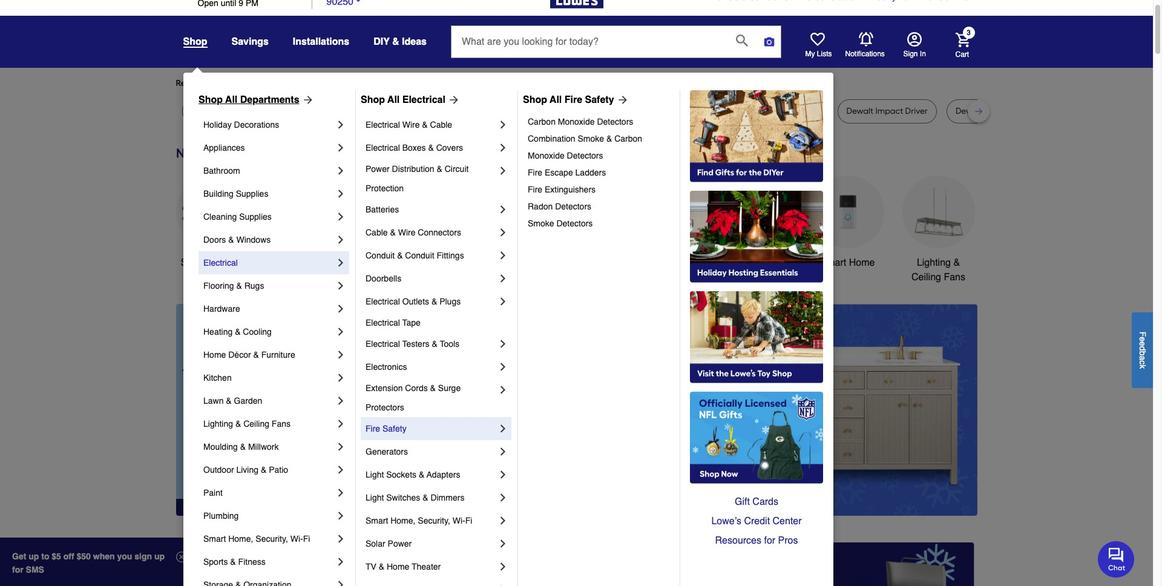 Task type: describe. For each thing, give the bounding box(es) containing it.
up to 40 percent off select vanities. plus get free local delivery on select vanities. image
[[391, 304, 978, 516]]

electrical tape link
[[366, 313, 509, 332]]

drill for dewalt drill bit
[[347, 106, 362, 116]]

when
[[93, 552, 115, 561]]

$50
[[77, 552, 91, 561]]

combination smoke & carbon monoxide detectors link
[[528, 130, 672, 164]]

fire safety
[[366, 424, 407, 434]]

furniture
[[261, 350, 295, 360]]

1 horizontal spatial bathroom link
[[721, 176, 794, 270]]

chevron right image for appliances link
[[335, 142, 347, 154]]

cable & wire connectors link
[[366, 221, 497, 244]]

you for recommended searches for you
[[286, 78, 300, 88]]

chevron right image for kitchen link
[[335, 372, 347, 384]]

find gifts for the diyer. image
[[690, 90, 824, 182]]

batteries link
[[366, 198, 497, 221]]

1 vertical spatial safety
[[383, 424, 407, 434]]

tv & home theater link
[[366, 555, 497, 578]]

4 bit from the left
[[591, 106, 601, 116]]

1 horizontal spatial cable
[[430, 120, 452, 130]]

1 horizontal spatial tools
[[440, 339, 460, 349]]

& inside button
[[392, 36, 399, 47]]

detectors inside radon detectors link
[[555, 202, 592, 211]]

dewalt tool
[[246, 106, 291, 116]]

lowe's home improvement account image
[[907, 32, 922, 47]]

electrical for electrical boxes & covers
[[366, 143, 400, 153]]

cart
[[956, 50, 970, 58]]

doors
[[203, 235, 226, 245]]

chevron right image for holiday decorations
[[335, 119, 347, 131]]

1 vertical spatial fans
[[272, 419, 291, 429]]

electrical link
[[203, 251, 335, 274]]

1 horizontal spatial fans
[[944, 272, 966, 283]]

shop button
[[183, 36, 207, 48]]

$5
[[52, 552, 61, 561]]

officially licensed n f l gifts. shop now. image
[[690, 392, 824, 484]]

kitchen link
[[203, 366, 335, 389]]

0 vertical spatial lighting
[[917, 257, 951, 268]]

detectors inside smoke detectors link
[[557, 219, 593, 228]]

electrical for electrical outlets & plugs
[[366, 297, 400, 306]]

doors & windows
[[203, 235, 271, 245]]

impact driver bit
[[483, 106, 547, 116]]

combination
[[528, 134, 576, 144]]

my
[[806, 50, 815, 58]]

shop all fire safety
[[523, 94, 614, 105]]

fi for leftmost smart home, security, wi-fi link
[[303, 534, 310, 544]]

sign
[[135, 552, 152, 561]]

patio
[[269, 465, 288, 475]]

new deals every day during 25 days of deals image
[[176, 143, 978, 163]]

3 set from the left
[[1013, 106, 1026, 116]]

fire inside "link"
[[565, 94, 583, 105]]

dewalt for dewalt drill bit
[[318, 106, 345, 116]]

appliances
[[203, 143, 245, 153]]

chevron right image for light switches & dimmers
[[497, 492, 509, 504]]

cords
[[405, 383, 428, 393]]

living
[[236, 465, 259, 475]]

chevron right image for the "electronics" link
[[497, 361, 509, 373]]

chevron right image for paint
[[335, 487, 347, 499]]

cooling
[[243, 327, 272, 337]]

for inside 'link'
[[765, 535, 776, 546]]

electrical outlets & plugs link
[[366, 290, 497, 313]]

chevron right image for "plumbing" link
[[335, 510, 347, 522]]

1 up from the left
[[29, 552, 39, 561]]

wi- for right smart home, security, wi-fi link
[[453, 516, 465, 526]]

scroll to item #2 image
[[652, 494, 681, 499]]

smart for right smart home, security, wi-fi link
[[366, 516, 388, 526]]

outdoor for outdoor tools & equipment
[[632, 257, 667, 268]]

smart for leftmost smart home, security, wi-fi link
[[203, 534, 226, 544]]

shop these last-minute gifts. $99 or less. quantities are limited and won't last. image
[[176, 304, 372, 516]]

0 horizontal spatial tools
[[383, 257, 405, 268]]

shop for shop all fire safety
[[523, 94, 547, 105]]

cards
[[753, 497, 779, 507]]

chat invite button image
[[1099, 541, 1135, 577]]

electronics
[[366, 362, 407, 372]]

electrical wire & cable
[[366, 120, 452, 130]]

smoke detectors link
[[528, 215, 672, 232]]

shop all departments link
[[199, 93, 314, 107]]

lawn
[[203, 396, 224, 406]]

1 vertical spatial bathroom
[[736, 257, 778, 268]]

dewalt for dewalt
[[191, 106, 218, 116]]

chevron right image for sports & fitness
[[335, 556, 347, 568]]

chevron right image for flooring & rugs link
[[335, 280, 347, 292]]

departments
[[240, 94, 299, 105]]

scroll to item #5 element
[[739, 493, 770, 500]]

fire safety link
[[366, 417, 497, 440]]

testers
[[402, 339, 430, 349]]

1 horizontal spatial home
[[387, 562, 410, 572]]

k
[[1138, 364, 1148, 369]]

all for fire
[[550, 94, 562, 105]]

set for drill bit set
[[603, 106, 615, 116]]

light for light switches & dimmers
[[366, 493, 384, 503]]

fire for extinguishers
[[528, 185, 543, 194]]

a
[[1138, 356, 1148, 360]]

my lists
[[806, 50, 832, 58]]

christmas decorations link
[[448, 176, 521, 285]]

supplies for cleaning supplies
[[239, 212, 272, 222]]

recommended searches for you heading
[[176, 78, 978, 90]]

off
[[63, 552, 74, 561]]

shop all departments
[[199, 94, 299, 105]]

home décor & furniture link
[[203, 343, 335, 366]]

adapters
[[427, 470, 461, 480]]

2 drill from the left
[[575, 106, 589, 116]]

1 conduit from the left
[[366, 251, 395, 260]]

chevron right image for the fire safety link
[[497, 423, 509, 435]]

up to 30 percent off select grills and accessories. image
[[723, 542, 975, 586]]

all for departments
[[225, 94, 238, 105]]

lists
[[817, 50, 832, 58]]

lowe's home improvement notification center image
[[859, 32, 874, 47]]

flooring & rugs
[[203, 281, 264, 291]]

for up shop all electrical on the left of page
[[381, 78, 392, 88]]

electrical for electrical testers & tools
[[366, 339, 400, 349]]

b
[[1138, 351, 1148, 356]]

conduit & conduit fittings link
[[366, 244, 497, 267]]

to
[[41, 552, 49, 561]]

dimmers
[[431, 493, 465, 503]]

more suggestions for you link
[[310, 78, 418, 90]]

driver for impact driver
[[796, 106, 819, 116]]

chevron right image for electrical boxes & covers link
[[497, 142, 509, 154]]

shop all deals
[[181, 257, 244, 268]]

solar power
[[366, 539, 412, 549]]

supplies for building supplies
[[236, 189, 269, 199]]

chevron right image for outdoor living & patio
[[335, 464, 347, 476]]

f
[[1138, 331, 1148, 337]]

chevron down image
[[354, 0, 363, 5]]

shop for shop all electrical
[[361, 94, 385, 105]]

covers
[[436, 143, 463, 153]]

chevron right image for lawn & garden link
[[335, 395, 347, 407]]

décor
[[228, 350, 251, 360]]

camera image
[[764, 36, 776, 48]]

conduit & conduit fittings
[[366, 251, 464, 260]]

chevron right image for cable & wire connectors
[[497, 226, 509, 239]]

plumbing link
[[203, 504, 335, 527]]

heating & cooling link
[[203, 320, 335, 343]]

ceiling inside lighting & ceiling fans
[[912, 272, 942, 283]]

0 horizontal spatial smoke
[[528, 219, 554, 228]]

sports
[[203, 557, 228, 567]]

1 vertical spatial wire
[[398, 228, 416, 237]]

chevron right image for electrical testers & tools
[[497, 338, 509, 350]]

outdoor living & patio
[[203, 465, 288, 475]]

& inside extension cords & surge protectors
[[430, 383, 436, 393]]

paint
[[203, 488, 223, 498]]

cleaning supplies link
[[203, 205, 335, 228]]

suggestions
[[332, 78, 379, 88]]

holiday hosting essentials. image
[[690, 191, 824, 283]]

chevron right image for the home décor & furniture link
[[335, 349, 347, 361]]

lowe's home improvement lists image
[[811, 32, 825, 47]]

extension
[[366, 383, 403, 393]]

dewalt for dewalt bit set
[[401, 106, 428, 116]]

fittings
[[437, 251, 464, 260]]

generators link
[[366, 440, 497, 463]]

savings
[[232, 36, 269, 47]]

d
[[1138, 346, 1148, 351]]

hardware
[[203, 304, 240, 314]]

2 bit from the left
[[430, 106, 440, 116]]

0 vertical spatial bathroom
[[203, 166, 240, 176]]

dewalt for dewalt tool
[[246, 106, 273, 116]]

tv & home theater
[[366, 562, 441, 572]]

pros
[[779, 535, 798, 546]]

diy
[[374, 36, 390, 47]]

1 vertical spatial cable
[[366, 228, 388, 237]]

1 vertical spatial power
[[388, 539, 412, 549]]

security, for right smart home, security, wi-fi link
[[418, 516, 450, 526]]

impact driver
[[767, 106, 819, 116]]

theater
[[412, 562, 441, 572]]

3 driver from the left
[[906, 106, 928, 116]]

plugs
[[440, 297, 461, 306]]

search image
[[736, 34, 748, 47]]

electrical boxes & covers link
[[366, 136, 497, 159]]

1 vertical spatial lighting & ceiling fans
[[203, 419, 291, 429]]

detectors inside combination smoke & carbon monoxide detectors
[[567, 151, 603, 160]]

my lists link
[[806, 32, 832, 59]]

arrow right image for shop all electrical
[[446, 94, 460, 106]]

all for deals
[[206, 257, 216, 268]]

Search Query text field
[[452, 26, 727, 58]]

light switches & dimmers
[[366, 493, 465, 503]]

protection
[[366, 183, 404, 193]]

chevron right image for light sockets & adapters
[[497, 469, 509, 481]]

shop for shop
[[183, 36, 207, 47]]



Task type: vqa. For each thing, say whether or not it's contained in the screenshot.
top Compression
no



Task type: locate. For each thing, give the bounding box(es) containing it.
wi- for leftmost smart home, security, wi-fi link
[[290, 534, 303, 544]]

smart home, security, wi-fi for leftmost smart home, security, wi-fi link
[[203, 534, 310, 544]]

0 vertical spatial smoke
[[578, 134, 604, 144]]

tools up the equipment
[[669, 257, 692, 268]]

bit for impact driver bit
[[537, 106, 547, 116]]

wire up 'conduit & conduit fittings'
[[398, 228, 416, 237]]

1 horizontal spatial smart
[[366, 516, 388, 526]]

decorations inside holiday decorations "link"
[[234, 120, 279, 130]]

detectors
[[597, 117, 634, 127], [567, 151, 603, 160], [555, 202, 592, 211], [557, 219, 593, 228]]

4 dewalt from the left
[[401, 106, 428, 116]]

tools down 'electrical tape' link
[[440, 339, 460, 349]]

chevron right image for cleaning supplies
[[335, 211, 347, 223]]

0 horizontal spatial security,
[[256, 534, 288, 544]]

all
[[225, 94, 238, 105], [388, 94, 400, 105], [550, 94, 562, 105], [206, 257, 216, 268]]

1 impact from the left
[[483, 106, 510, 116]]

4 drill from the left
[[985, 106, 999, 116]]

fire down recommended searches for you heading
[[565, 94, 583, 105]]

1 horizontal spatial conduit
[[405, 251, 435, 260]]

1 vertical spatial outdoor
[[203, 465, 234, 475]]

up right sign
[[154, 552, 165, 561]]

2 vertical spatial smart
[[203, 534, 226, 544]]

1 horizontal spatial safety
[[585, 94, 614, 105]]

circuit
[[445, 164, 469, 174]]

supplies up windows
[[239, 212, 272, 222]]

shop for shop all deals
[[181, 257, 203, 268]]

carbon down carbon monoxide detectors link
[[615, 134, 643, 144]]

millwork
[[248, 442, 279, 452]]

all for electrical
[[388, 94, 400, 105]]

cable down batteries
[[366, 228, 388, 237]]

outdoor for outdoor living & patio
[[203, 465, 234, 475]]

outdoor down moulding
[[203, 465, 234, 475]]

7 dewalt from the left
[[956, 106, 983, 116]]

0 vertical spatial security,
[[418, 516, 450, 526]]

light sockets & adapters
[[366, 470, 461, 480]]

windows
[[236, 235, 271, 245]]

1 e from the top
[[1138, 337, 1148, 341]]

1 vertical spatial light
[[366, 493, 384, 503]]

0 horizontal spatial smart home, security, wi-fi link
[[203, 527, 335, 550]]

& inside lighting & ceiling fans
[[954, 257, 961, 268]]

f e e d b a c k
[[1138, 331, 1148, 369]]

electrical up flooring
[[203, 258, 238, 268]]

supplies up cleaning supplies
[[236, 189, 269, 199]]

0 vertical spatial smart
[[821, 257, 847, 268]]

diy & ideas
[[374, 36, 427, 47]]

0 vertical spatial power
[[366, 164, 390, 174]]

1 drill from the left
[[347, 106, 362, 116]]

2 e from the top
[[1138, 341, 1148, 346]]

2 driver from the left
[[796, 106, 819, 116]]

chevron right image for tv & home theater
[[497, 561, 509, 573]]

arrow right image for shop all fire safety
[[614, 94, 629, 106]]

chevron right image
[[497, 119, 509, 131], [335, 142, 347, 154], [497, 142, 509, 154], [335, 165, 347, 177], [497, 203, 509, 216], [335, 234, 347, 246], [497, 250, 509, 262], [335, 257, 347, 269], [335, 280, 347, 292], [335, 326, 347, 338], [335, 349, 347, 361], [497, 361, 509, 373], [335, 372, 347, 384], [335, 395, 347, 407], [335, 418, 347, 430], [497, 423, 509, 435], [335, 510, 347, 522], [497, 515, 509, 527], [335, 533, 347, 545], [497, 538, 509, 550]]

tool
[[275, 106, 291, 116]]

detectors inside carbon monoxide detectors link
[[597, 117, 634, 127]]

smoke inside combination smoke & carbon monoxide detectors
[[578, 134, 604, 144]]

0 horizontal spatial carbon
[[528, 117, 556, 127]]

wi-
[[453, 516, 465, 526], [290, 534, 303, 544]]

moulding
[[203, 442, 238, 452]]

security, for leftmost smart home, security, wi-fi link
[[256, 534, 288, 544]]

in
[[920, 50, 926, 58]]

fitness
[[238, 557, 266, 567]]

drill for dewalt drill bit set
[[985, 106, 999, 116]]

you
[[117, 552, 132, 561]]

wi- down dimmers
[[453, 516, 465, 526]]

light down generators
[[366, 470, 384, 480]]

& inside combination smoke & carbon monoxide detectors
[[607, 134, 612, 144]]

1 light from the top
[[366, 470, 384, 480]]

safety inside "link"
[[585, 94, 614, 105]]

chevron right image
[[335, 119, 347, 131], [497, 165, 509, 177], [335, 188, 347, 200], [335, 211, 347, 223], [497, 226, 509, 239], [497, 273, 509, 285], [497, 296, 509, 308], [335, 303, 347, 315], [497, 338, 509, 350], [497, 384, 509, 396], [335, 441, 347, 453], [497, 446, 509, 458], [335, 464, 347, 476], [497, 469, 509, 481], [335, 487, 347, 499], [497, 492, 509, 504], [335, 556, 347, 568], [497, 561, 509, 573], [335, 579, 347, 586], [497, 584, 509, 586]]

drill
[[347, 106, 362, 116], [575, 106, 589, 116], [724, 106, 739, 116], [985, 106, 999, 116]]

cleaning supplies
[[203, 212, 272, 222]]

1 vertical spatial ceiling
[[244, 419, 269, 429]]

gift
[[735, 497, 750, 507]]

shop up impact driver bit
[[523, 94, 547, 105]]

& inside outdoor tools & equipment
[[695, 257, 701, 268]]

wi- down "plumbing" link
[[290, 534, 303, 544]]

tools inside outdoor tools & equipment
[[669, 257, 692, 268]]

set for dewalt bit set
[[442, 106, 455, 116]]

0 horizontal spatial driver
[[512, 106, 535, 116]]

up to 35 percent off select small appliances. image
[[450, 542, 703, 586]]

home, for leftmost smart home, security, wi-fi link
[[228, 534, 253, 544]]

lowe's home improvement cart image
[[956, 32, 970, 47]]

0 vertical spatial lighting & ceiling fans link
[[903, 176, 975, 285]]

savings button
[[232, 31, 269, 53]]

1 vertical spatial home,
[[228, 534, 253, 544]]

monoxide down combination
[[528, 151, 565, 160]]

doors & windows link
[[203, 228, 335, 251]]

fire left escape
[[528, 168, 543, 177]]

electrical for electrical tape
[[366, 318, 400, 328]]

resources for pros
[[716, 535, 798, 546]]

0 horizontal spatial shop
[[199, 94, 223, 105]]

monoxide inside combination smoke & carbon monoxide detectors
[[528, 151, 565, 160]]

0 horizontal spatial bathroom link
[[203, 159, 335, 182]]

detectors down radon detectors on the top of page
[[557, 219, 593, 228]]

driver
[[512, 106, 535, 116], [796, 106, 819, 116], [906, 106, 928, 116]]

e up d
[[1138, 337, 1148, 341]]

1 vertical spatial security,
[[256, 534, 288, 544]]

5 bit from the left
[[1002, 106, 1011, 116]]

solar
[[366, 539, 386, 549]]

ideas
[[402, 36, 427, 47]]

3 drill from the left
[[724, 106, 739, 116]]

1 set from the left
[[442, 106, 455, 116]]

chevron right image for "doors & windows" link
[[335, 234, 347, 246]]

2 light from the top
[[366, 493, 384, 503]]

1 horizontal spatial home,
[[391, 516, 416, 526]]

generators
[[366, 447, 408, 457]]

ceiling
[[912, 272, 942, 283], [244, 419, 269, 429]]

1 vertical spatial supplies
[[239, 212, 272, 222]]

decorations down dewalt tool in the left of the page
[[234, 120, 279, 130]]

0 vertical spatial lighting & ceiling fans
[[912, 257, 966, 283]]

outlets
[[403, 297, 429, 306]]

2 horizontal spatial driver
[[906, 106, 928, 116]]

0 vertical spatial shop
[[183, 36, 207, 47]]

0 vertical spatial monoxide
[[558, 117, 595, 127]]

0 horizontal spatial lighting & ceiling fans
[[203, 419, 291, 429]]

smart home, security, wi-fi link
[[366, 509, 497, 532], [203, 527, 335, 550]]

driver down sign in
[[906, 106, 928, 116]]

building
[[203, 189, 234, 199]]

sockets
[[387, 470, 417, 480]]

0 vertical spatial wi-
[[453, 516, 465, 526]]

fire for safety
[[366, 424, 380, 434]]

security, up the sports & fitness link
[[256, 534, 288, 544]]

decorations down christmas
[[459, 272, 511, 283]]

shop inside "link"
[[523, 94, 547, 105]]

1 horizontal spatial shop
[[361, 94, 385, 105]]

arrow right image
[[446, 94, 460, 106], [614, 94, 629, 106], [955, 410, 967, 422]]

home, for right smart home, security, wi-fi link
[[391, 516, 416, 526]]

None search field
[[451, 25, 782, 69]]

0 vertical spatial light
[[366, 470, 384, 480]]

0 vertical spatial cable
[[430, 120, 452, 130]]

1 horizontal spatial lighting & ceiling fans link
[[903, 176, 975, 285]]

for inside get up to $5 off $50 when you sign up for sms
[[12, 565, 23, 575]]

for up departments
[[273, 78, 284, 88]]

decorations for christmas
[[459, 272, 511, 283]]

chevron right image for generators
[[497, 446, 509, 458]]

2 impact from the left
[[767, 106, 794, 116]]

building supplies
[[203, 189, 269, 199]]

1 vertical spatial home
[[203, 350, 226, 360]]

1 horizontal spatial lighting & ceiling fans
[[912, 257, 966, 283]]

1 horizontal spatial outdoor
[[632, 257, 667, 268]]

0 horizontal spatial decorations
[[234, 120, 279, 130]]

0 vertical spatial smart home, security, wi-fi
[[366, 516, 473, 526]]

you up arrow right image
[[286, 78, 300, 88]]

e up the 'b'
[[1138, 341, 1148, 346]]

doorbells link
[[366, 267, 497, 290]]

notifications
[[846, 50, 885, 58]]

equipment
[[643, 272, 690, 283]]

dewalt for dewalt impact driver
[[847, 106, 874, 116]]

fire
[[565, 94, 583, 105], [528, 168, 543, 177], [528, 185, 543, 194], [366, 424, 380, 434]]

electrical left "boxes" at left top
[[366, 143, 400, 153]]

chevron right image for electrical outlets & plugs
[[497, 296, 509, 308]]

electrical down shop all electrical on the left of page
[[366, 120, 400, 130]]

power up protection
[[366, 164, 390, 174]]

3 dewalt from the left
[[318, 106, 345, 116]]

conduit up doorbells
[[366, 251, 395, 260]]

0 horizontal spatial smart
[[203, 534, 226, 544]]

2 you from the left
[[394, 78, 408, 88]]

chevron right image for moulding & millwork
[[335, 441, 347, 453]]

power inside the power distribution & circuit protection
[[366, 164, 390, 174]]

chevron right image for electrical link
[[335, 257, 347, 269]]

sms
[[26, 565, 44, 575]]

lowe's home improvement logo image
[[550, 0, 603, 23]]

1 you from the left
[[286, 78, 300, 88]]

get up to 2 free select tools or batteries when you buy 1 with select purchases. image
[[178, 542, 431, 586]]

0 horizontal spatial bathroom
[[203, 166, 240, 176]]

smart home
[[821, 257, 875, 268]]

impact for impact driver
[[767, 106, 794, 116]]

1 shop from the left
[[199, 94, 223, 105]]

plumbing
[[203, 511, 239, 521]]

christmas
[[463, 257, 507, 268]]

heating & cooling
[[203, 327, 272, 337]]

light
[[366, 470, 384, 480], [366, 493, 384, 503]]

hardware link
[[203, 297, 335, 320]]

cable & wire connectors
[[366, 228, 461, 237]]

0 horizontal spatial cable
[[366, 228, 388, 237]]

smart home, security, wi-fi link down light switches & dimmers
[[366, 509, 497, 532]]

safety up drill bit set
[[585, 94, 614, 105]]

c
[[1138, 360, 1148, 364]]

decorations for holiday
[[234, 120, 279, 130]]

1 horizontal spatial impact
[[767, 106, 794, 116]]

0 horizontal spatial arrow right image
[[446, 94, 460, 106]]

outdoor tools & equipment
[[632, 257, 701, 283]]

more
[[310, 78, 330, 88]]

bit
[[364, 106, 374, 116], [430, 106, 440, 116], [537, 106, 547, 116], [591, 106, 601, 116], [1002, 106, 1011, 116]]

dewalt drill
[[695, 106, 739, 116]]

arrow right image inside shop all fire safety "link"
[[614, 94, 629, 106]]

fire up radon
[[528, 185, 543, 194]]

all down recommended searches for you heading
[[550, 94, 562, 105]]

0 vertical spatial outdoor
[[632, 257, 667, 268]]

resources for pros link
[[690, 531, 824, 550]]

0 vertical spatial ceiling
[[912, 272, 942, 283]]

sign
[[904, 50, 918, 58]]

center
[[773, 516, 802, 527]]

carbon inside combination smoke & carbon monoxide detectors
[[615, 134, 643, 144]]

wire
[[403, 120, 420, 130], [398, 228, 416, 237]]

chevron right image for building supplies
[[335, 188, 347, 200]]

0 horizontal spatial lighting
[[203, 419, 233, 429]]

0 horizontal spatial up
[[29, 552, 39, 561]]

1 horizontal spatial set
[[603, 106, 615, 116]]

chevron right image for doorbells
[[497, 273, 509, 285]]

visit the lowe's toy shop. image
[[690, 291, 824, 383]]

1 vertical spatial shop
[[181, 257, 203, 268]]

dewalt for dewalt drill
[[695, 106, 722, 116]]

carbon monoxide detectors
[[528, 117, 634, 127]]

1 vertical spatial wi-
[[290, 534, 303, 544]]

3 bit from the left
[[537, 106, 547, 116]]

electrical for electrical wire & cable
[[366, 120, 400, 130]]

all left deals
[[206, 257, 216, 268]]

chevron right image for power distribution & circuit protection
[[497, 165, 509, 177]]

switches
[[387, 493, 420, 503]]

light switches & dimmers link
[[366, 486, 497, 509]]

shop down more suggestions for you link
[[361, 94, 385, 105]]

1 bit from the left
[[364, 106, 374, 116]]

scroll to item #3 image
[[681, 494, 710, 499]]

1 driver from the left
[[512, 106, 535, 116]]

home, up sports & fitness
[[228, 534, 253, 544]]

light for light sockets & adapters
[[366, 470, 384, 480]]

1 vertical spatial carbon
[[615, 134, 643, 144]]

dewalt drill bit
[[318, 106, 374, 116]]

dewalt drill bit set
[[956, 106, 1026, 116]]

fi up the sports & fitness link
[[303, 534, 310, 544]]

driver down "my"
[[796, 106, 819, 116]]

0 horizontal spatial safety
[[383, 424, 407, 434]]

you up shop all electrical on the left of page
[[394, 78, 408, 88]]

for left pros
[[765, 535, 776, 546]]

decorations inside christmas decorations 'link'
[[459, 272, 511, 283]]

0 horizontal spatial smart home, security, wi-fi
[[203, 534, 310, 544]]

2 set from the left
[[603, 106, 615, 116]]

1 vertical spatial smoke
[[528, 219, 554, 228]]

bit for dewalt drill bit
[[364, 106, 374, 116]]

shop up recommended
[[183, 36, 207, 47]]

smart home, security, wi-fi up fitness
[[203, 534, 310, 544]]

more suggestions for you
[[310, 78, 408, 88]]

0 vertical spatial home
[[849, 257, 875, 268]]

chevron right image for extension cords & surge protectors
[[497, 384, 509, 396]]

detectors down extinguishers
[[555, 202, 592, 211]]

2 dewalt from the left
[[246, 106, 273, 116]]

home
[[849, 257, 875, 268], [203, 350, 226, 360], [387, 562, 410, 572]]

all up electrical wire & cable
[[388, 94, 400, 105]]

chevron right image for heating & cooling link
[[335, 326, 347, 338]]

power distribution & circuit protection
[[366, 164, 471, 193]]

smart home, security, wi-fi down light switches & dimmers
[[366, 516, 473, 526]]

1 vertical spatial decorations
[[459, 272, 511, 283]]

carbon up combination
[[528, 117, 556, 127]]

monoxide down drill bit set
[[558, 117, 595, 127]]

installations
[[293, 36, 350, 47]]

electrical left tape
[[366, 318, 400, 328]]

fire down protectors
[[366, 424, 380, 434]]

impact for impact driver bit
[[483, 106, 510, 116]]

drill bit set
[[575, 106, 615, 116]]

0 vertical spatial fans
[[944, 272, 966, 283]]

5 dewalt from the left
[[695, 106, 722, 116]]

driver up combination
[[512, 106, 535, 116]]

0 vertical spatial safety
[[585, 94, 614, 105]]

0 horizontal spatial impact
[[483, 106, 510, 116]]

smoke
[[578, 134, 604, 144], [528, 219, 554, 228]]

scroll to item #4 image
[[710, 494, 739, 499]]

2 horizontal spatial arrow right image
[[955, 410, 967, 422]]

0 vertical spatial supplies
[[236, 189, 269, 199]]

all inside "link"
[[550, 94, 562, 105]]

searches
[[236, 78, 272, 88]]

1 vertical spatial lighting
[[203, 419, 233, 429]]

chevron right image for "electrical wire & cable" link on the top left of the page
[[497, 119, 509, 131]]

tools
[[383, 257, 405, 268], [669, 257, 692, 268], [440, 339, 460, 349]]

1 horizontal spatial bathroom
[[736, 257, 778, 268]]

1 horizontal spatial fi
[[465, 516, 473, 526]]

up left to
[[29, 552, 39, 561]]

2 horizontal spatial home
[[849, 257, 875, 268]]

e
[[1138, 337, 1148, 341], [1138, 341, 1148, 346]]

extension cords & surge protectors
[[366, 383, 463, 412]]

0 vertical spatial decorations
[[234, 120, 279, 130]]

1 horizontal spatial smart home, security, wi-fi
[[366, 516, 473, 526]]

0 vertical spatial fi
[[465, 516, 473, 526]]

1 vertical spatial lighting & ceiling fans link
[[203, 412, 335, 435]]

shop all electrical link
[[361, 93, 460, 107]]

sign in button
[[904, 32, 926, 59]]

for down get
[[12, 565, 23, 575]]

shop for shop all departments
[[199, 94, 223, 105]]

driver for impact driver bit
[[512, 106, 535, 116]]

carbon inside carbon monoxide detectors link
[[528, 117, 556, 127]]

safety down arrow left image
[[383, 424, 407, 434]]

dewalt for dewalt drill bit set
[[956, 106, 983, 116]]

3 impact from the left
[[876, 106, 904, 116]]

impact
[[483, 106, 510, 116], [767, 106, 794, 116], [876, 106, 904, 116]]

extension cords & surge protectors link
[[366, 378, 497, 417]]

chevron right image for batteries link
[[497, 203, 509, 216]]

1 horizontal spatial up
[[154, 552, 165, 561]]

chevron right image for solar power link in the left bottom of the page
[[497, 538, 509, 550]]

2 horizontal spatial tools
[[669, 257, 692, 268]]

outdoor inside outdoor living & patio link
[[203, 465, 234, 475]]

distribution
[[392, 164, 435, 174]]

outdoor inside outdoor tools & equipment
[[632, 257, 667, 268]]

1 horizontal spatial arrow right image
[[614, 94, 629, 106]]

shop down recommended
[[199, 94, 223, 105]]

arrow right image inside shop all electrical link
[[446, 94, 460, 106]]

outdoor up the equipment
[[632, 257, 667, 268]]

fi down light switches & dimmers link
[[465, 516, 473, 526]]

power up tv & home theater
[[388, 539, 412, 549]]

light left switches
[[366, 493, 384, 503]]

2 vertical spatial home
[[387, 562, 410, 572]]

bit for dewalt drill bit set
[[1002, 106, 1011, 116]]

2 up from the left
[[154, 552, 165, 561]]

carbon monoxide detectors link
[[528, 113, 672, 130]]

smart home, security, wi-fi link up fitness
[[203, 527, 335, 550]]

conduit down cable & wire connectors
[[405, 251, 435, 260]]

tools up doorbells
[[383, 257, 405, 268]]

0 horizontal spatial home,
[[228, 534, 253, 544]]

smoke down radon
[[528, 219, 554, 228]]

cable down dewalt bit set at the top left of page
[[430, 120, 452, 130]]

2 horizontal spatial shop
[[523, 94, 547, 105]]

drill for dewalt drill
[[724, 106, 739, 116]]

0 horizontal spatial fans
[[272, 419, 291, 429]]

decorations
[[234, 120, 279, 130], [459, 272, 511, 283]]

home décor & furniture
[[203, 350, 295, 360]]

electrical boxes & covers
[[366, 143, 463, 153]]

home, down switches
[[391, 516, 416, 526]]

fi for right smart home, security, wi-fi link
[[465, 516, 473, 526]]

electrical down doorbells
[[366, 297, 400, 306]]

fire for escape
[[528, 168, 543, 177]]

chevron right image for hardware
[[335, 303, 347, 315]]

detectors down drill bit set
[[597, 117, 634, 127]]

0 horizontal spatial lighting & ceiling fans link
[[203, 412, 335, 435]]

0 horizontal spatial set
[[442, 106, 455, 116]]

smart home, security, wi-fi for right smart home, security, wi-fi link
[[366, 516, 473, 526]]

0 horizontal spatial wi-
[[290, 534, 303, 544]]

2 shop from the left
[[361, 94, 385, 105]]

6 dewalt from the left
[[847, 106, 874, 116]]

0 horizontal spatial outdoor
[[203, 465, 234, 475]]

dewalt bit set
[[401, 106, 455, 116]]

shop all electrical
[[361, 94, 446, 105]]

1 horizontal spatial driver
[[796, 106, 819, 116]]

1 horizontal spatial smart home, security, wi-fi link
[[366, 509, 497, 532]]

arrow left image
[[401, 410, 413, 422]]

arrow right image
[[299, 94, 314, 106]]

detectors up ladders
[[567, 151, 603, 160]]

0 horizontal spatial fi
[[303, 534, 310, 544]]

building supplies link
[[203, 182, 335, 205]]

0 vertical spatial carbon
[[528, 117, 556, 127]]

smoke down carbon monoxide detectors link
[[578, 134, 604, 144]]

shop left deals
[[181, 257, 203, 268]]

electrical up electronics
[[366, 339, 400, 349]]

chevron right image for conduit & conduit fittings link
[[497, 250, 509, 262]]

electrical up dewalt bit set at the top left of page
[[403, 94, 446, 105]]

wire down dewalt bit set at the top left of page
[[403, 120, 420, 130]]

1 vertical spatial smart home, security, wi-fi
[[203, 534, 310, 544]]

all down 'recommended searches for you'
[[225, 94, 238, 105]]

0 horizontal spatial home
[[203, 350, 226, 360]]

3 shop from the left
[[523, 94, 547, 105]]

deals
[[219, 257, 244, 268]]

0 horizontal spatial you
[[286, 78, 300, 88]]

1 dewalt from the left
[[191, 106, 218, 116]]

2 conduit from the left
[[405, 251, 435, 260]]

& inside the power distribution & circuit protection
[[437, 164, 443, 174]]

moulding & millwork
[[203, 442, 279, 452]]

ladders
[[576, 168, 606, 177]]

0 horizontal spatial ceiling
[[244, 419, 269, 429]]

1 horizontal spatial wi-
[[453, 516, 465, 526]]

security, down light switches & dimmers link
[[418, 516, 450, 526]]

0 vertical spatial wire
[[403, 120, 420, 130]]

you for more suggestions for you
[[394, 78, 408, 88]]



